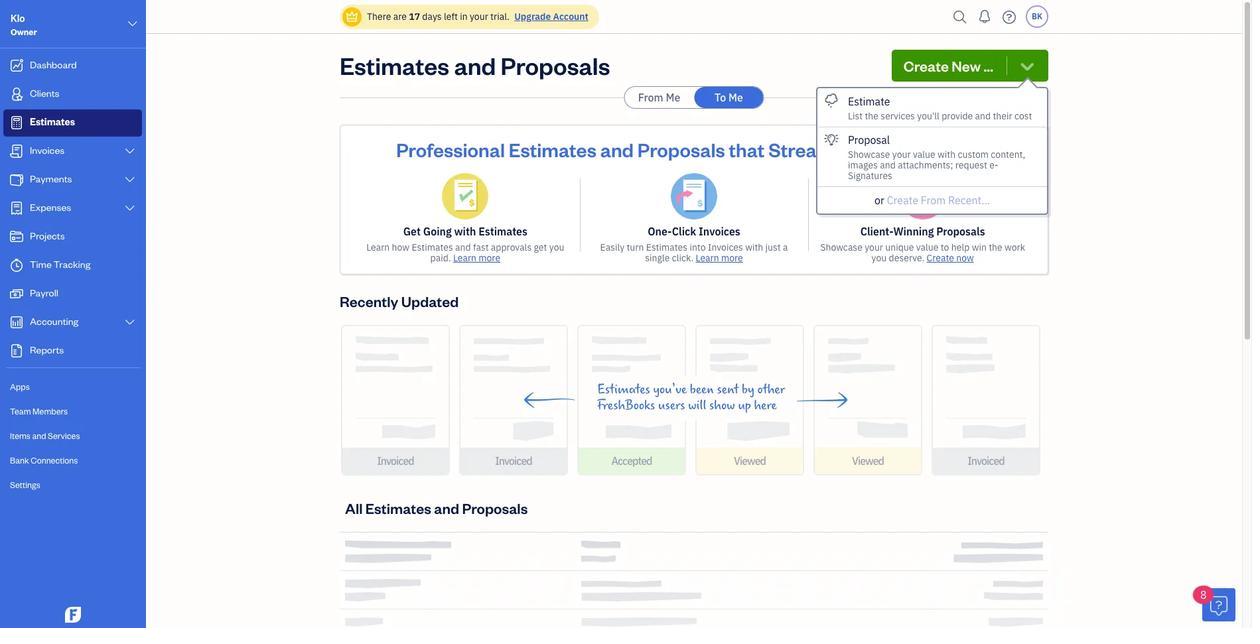 Task type: locate. For each thing, give the bounding box(es) containing it.
1 vertical spatial invoices
[[699, 225, 741, 238]]

items
[[10, 431, 30, 441]]

invoices right into
[[708, 242, 743, 254]]

chevron large down image down invoices link
[[124, 175, 136, 185]]

work
[[1005, 242, 1025, 254]]

klo
[[11, 12, 25, 25]]

help
[[952, 242, 970, 254]]

upgrade
[[514, 11, 551, 23]]

invoices up into
[[699, 225, 741, 238]]

one-
[[648, 225, 672, 238]]

expenses link
[[3, 195, 142, 222]]

me right from
[[666, 91, 680, 104]]

services
[[881, 110, 915, 122]]

1 vertical spatial create
[[927, 252, 954, 264]]

from me link
[[625, 87, 694, 108]]

1 vertical spatial value
[[916, 242, 939, 254]]

0 horizontal spatial with
[[454, 225, 476, 238]]

trial.
[[491, 11, 510, 23]]

0 vertical spatial invoices
[[30, 144, 65, 157]]

learn
[[366, 242, 390, 254], [453, 252, 477, 264], [696, 252, 719, 264]]

create left 'new'
[[904, 56, 949, 75]]

projects link
[[3, 224, 142, 251]]

with up learn how estimates and fast approvals get you paid.
[[454, 225, 476, 238]]

proposals
[[501, 50, 610, 81], [638, 137, 725, 162], [937, 225, 985, 238], [462, 499, 528, 517]]

or
[[875, 194, 885, 207]]

2 chevron large down image from the top
[[124, 175, 136, 185]]

value inside proposal showcase your value with custom content, images and attachments; request e- signatures
[[913, 149, 936, 161]]

1 horizontal spatial learn more
[[696, 252, 743, 264]]

estimates inside main element
[[30, 115, 75, 128]]

dashboard link
[[3, 52, 142, 80]]

and inside learn how estimates and fast approvals get you paid.
[[455, 242, 471, 254]]

close image
[[1024, 134, 1039, 149]]

tracking
[[54, 258, 90, 271]]

to me
[[715, 91, 743, 104]]

streamline
[[769, 137, 865, 162]]

chevron large down image
[[126, 16, 139, 32], [124, 203, 136, 214], [124, 317, 136, 328]]

team members
[[10, 406, 68, 417]]

more down get going with estimates
[[479, 252, 500, 264]]

create new … button
[[892, 50, 1049, 82]]

money image
[[9, 287, 25, 301]]

learn for one-click invoices
[[696, 252, 719, 264]]

chevron large down image
[[124, 146, 136, 157], [124, 175, 136, 185]]

payroll
[[30, 287, 58, 299]]

time
[[30, 258, 52, 271]]

0 vertical spatial value
[[913, 149, 936, 161]]

showcase
[[848, 149, 890, 161], [820, 242, 863, 254]]

one-click invoices
[[648, 225, 741, 238]]

8 button
[[1194, 587, 1236, 622]]

get going with estimates
[[403, 225, 528, 238]]

viewed
[[734, 455, 766, 468], [852, 455, 884, 468]]

team
[[10, 406, 31, 417]]

chevron large down image inside the payments link
[[124, 175, 136, 185]]

payment image
[[9, 173, 25, 186]]

your up signatures
[[893, 149, 911, 161]]

create left "now"
[[927, 252, 954, 264]]

invoiced
[[377, 455, 414, 468], [495, 455, 532, 468], [968, 455, 1005, 468]]

0 horizontal spatial learn more
[[453, 252, 500, 264]]

client image
[[9, 88, 25, 101]]

create new …
[[904, 56, 994, 75]]

you've
[[653, 382, 687, 398]]

0 horizontal spatial me
[[666, 91, 680, 104]]

2 horizontal spatial your
[[893, 149, 911, 161]]

bank connections
[[10, 455, 78, 466]]

showcase inside proposal showcase your value with custom content, images and attachments; request e- signatures
[[848, 149, 890, 161]]

value for showcase
[[916, 242, 939, 254]]

you inside learn how estimates and fast approvals get you paid.
[[549, 242, 564, 254]]

time tracking link
[[3, 252, 142, 279]]

2 learn more from the left
[[696, 252, 743, 264]]

0 horizontal spatial the
[[865, 110, 879, 122]]

into
[[690, 242, 706, 254]]

get going with estimates image
[[442, 173, 489, 220]]

1 horizontal spatial your
[[865, 242, 883, 254]]

1 horizontal spatial the
[[989, 242, 1003, 254]]

proposal showcase your value with custom content, images and attachments; request e- signatures
[[848, 133, 1026, 182]]

timer image
[[9, 259, 25, 272]]

learn more right click.
[[696, 252, 743, 264]]

invoices up payments
[[30, 144, 65, 157]]

items and services
[[10, 431, 80, 441]]

learn left how
[[366, 242, 390, 254]]

you down client-
[[872, 252, 887, 264]]

chevron large down image down estimates link
[[124, 146, 136, 157]]

1 vertical spatial chevron large down image
[[124, 175, 136, 185]]

klo owner
[[11, 12, 37, 37]]

with left custom
[[938, 149, 956, 161]]

settings link
[[3, 474, 142, 497]]

learn more down get going with estimates
[[453, 252, 500, 264]]

click.
[[672, 252, 694, 264]]

0 vertical spatial the
[[865, 110, 879, 122]]

proposal
[[848, 133, 890, 147]]

clients
[[30, 87, 59, 100]]

are
[[393, 11, 407, 23]]

items and services link
[[3, 425, 142, 448]]

you inside 'showcase your unique value to help win the work you deserve.'
[[872, 252, 887, 264]]

a
[[783, 242, 788, 254]]

0 horizontal spatial you
[[549, 242, 564, 254]]

0 horizontal spatial your
[[470, 11, 488, 23]]

0 horizontal spatial invoiced
[[377, 455, 414, 468]]

with
[[938, 149, 956, 161], [454, 225, 476, 238], [745, 242, 763, 254]]

1 horizontal spatial me
[[729, 91, 743, 104]]

estimates inside the estimates you've been sent by other freshbooks users will show up here
[[597, 382, 650, 398]]

estimates
[[340, 50, 449, 81], [30, 115, 75, 128], [509, 137, 597, 162], [479, 225, 528, 238], [412, 242, 453, 254], [646, 242, 688, 254], [597, 382, 650, 398], [366, 499, 431, 517]]

2 horizontal spatial invoiced
[[968, 455, 1005, 468]]

2 horizontal spatial learn
[[696, 252, 719, 264]]

estimates inside learn how estimates and fast approvals get you paid.
[[412, 242, 453, 254]]

1 vertical spatial the
[[989, 242, 1003, 254]]

learn inside learn how estimates and fast approvals get you paid.
[[366, 242, 390, 254]]

0 horizontal spatial learn
[[366, 242, 390, 254]]

time tracking
[[30, 258, 90, 271]]

bk button
[[1026, 5, 1049, 28]]

your inside 'showcase your unique value to help win the work you deserve.'
[[865, 242, 883, 254]]

1 horizontal spatial you
[[872, 252, 887, 264]]

more right into
[[721, 252, 743, 264]]

there are 17 days left in your trial. upgrade account
[[367, 11, 589, 23]]

and inside the items and services link
[[32, 431, 46, 441]]

up
[[738, 398, 751, 413]]

create inside dropdown button
[[904, 56, 949, 75]]

bk
[[1032, 11, 1043, 21]]

invoice image
[[9, 145, 25, 158]]

recently
[[340, 292, 398, 311]]

with left just
[[745, 242, 763, 254]]

value right your
[[913, 149, 936, 161]]

invoices inside 'easily turn estimates into invoices with just a single click.'
[[708, 242, 743, 254]]

0 horizontal spatial more
[[479, 252, 500, 264]]

1 horizontal spatial with
[[745, 242, 763, 254]]

value for proposal
[[913, 149, 936, 161]]

2 horizontal spatial with
[[938, 149, 956, 161]]

learn right paid. in the left of the page
[[453, 252, 477, 264]]

2 more from the left
[[721, 252, 743, 264]]

1 horizontal spatial learn
[[453, 252, 477, 264]]

the right win
[[989, 242, 1003, 254]]

accounting
[[30, 315, 79, 328]]

custom
[[958, 149, 989, 161]]

search image
[[950, 7, 971, 27]]

2 viewed from the left
[[852, 455, 884, 468]]

1 me from the left
[[666, 91, 680, 104]]

dashboard
[[30, 58, 77, 71]]

you right get at the left top of the page
[[549, 242, 564, 254]]

estimate image
[[9, 116, 25, 129]]

1 chevron large down image from the top
[[124, 146, 136, 157]]

2 vertical spatial chevron large down image
[[124, 317, 136, 328]]

to
[[941, 242, 949, 254]]

2 me from the left
[[729, 91, 743, 104]]

their
[[993, 110, 1013, 122]]

1 vertical spatial chevron large down image
[[124, 203, 136, 214]]

new
[[952, 56, 981, 75]]

1 vertical spatial showcase
[[820, 242, 863, 254]]

2 vertical spatial with
[[745, 242, 763, 254]]

me right to
[[729, 91, 743, 104]]

chevron large down image for payments
[[124, 175, 136, 185]]

and
[[454, 50, 496, 81], [975, 110, 991, 122], [600, 137, 634, 162], [880, 159, 896, 171], [455, 242, 471, 254], [32, 431, 46, 441], [434, 499, 459, 517]]

to me link
[[695, 87, 764, 108]]

me for to me
[[729, 91, 743, 104]]

sent
[[717, 382, 739, 398]]

0 vertical spatial chevron large down image
[[126, 16, 139, 32]]

here
[[754, 398, 777, 413]]

1 vertical spatial your
[[893, 149, 911, 161]]

invoices
[[30, 144, 65, 157], [699, 225, 741, 238], [708, 242, 743, 254]]

value inside 'showcase your unique value to help win the work you deserve.'
[[916, 242, 939, 254]]

invoices link
[[3, 138, 142, 165]]

2 vertical spatial your
[[865, 242, 883, 254]]

0 vertical spatial with
[[938, 149, 956, 161]]

freshbooks image
[[62, 607, 84, 623]]

0 vertical spatial showcase
[[848, 149, 890, 161]]

1 more from the left
[[479, 252, 500, 264]]

0 vertical spatial chevron large down image
[[124, 146, 136, 157]]

1 learn more from the left
[[453, 252, 500, 264]]

1 horizontal spatial more
[[721, 252, 743, 264]]

chevron large down image inside expenses 'link'
[[124, 203, 136, 214]]

1 horizontal spatial viewed
[[852, 455, 884, 468]]

learn right click.
[[696, 252, 719, 264]]

0 horizontal spatial viewed
[[734, 455, 766, 468]]

get
[[534, 242, 547, 254]]

1 horizontal spatial invoiced
[[495, 455, 532, 468]]

me for from me
[[666, 91, 680, 104]]

value
[[913, 149, 936, 161], [916, 242, 939, 254]]

value down client-winning proposals in the right top of the page
[[916, 242, 939, 254]]

content,
[[991, 149, 1026, 161]]

dashboard image
[[9, 59, 25, 72]]

your down client-
[[865, 242, 883, 254]]

showcase down client-
[[820, 242, 863, 254]]

2 vertical spatial invoices
[[708, 242, 743, 254]]

clients link
[[3, 81, 142, 108]]

0 vertical spatial create
[[904, 56, 949, 75]]

your right in
[[470, 11, 488, 23]]

1 vertical spatial with
[[454, 225, 476, 238]]

chevrondown image
[[1018, 56, 1037, 75]]

chevron large down image inside invoices link
[[124, 146, 136, 157]]

payments link
[[3, 167, 142, 194]]

client-winning proposals image
[[900, 173, 946, 220]]

showcase down proposal
[[848, 149, 890, 161]]

the down estimate
[[865, 110, 879, 122]]

that
[[729, 137, 765, 162]]



Task type: describe. For each thing, give the bounding box(es) containing it.
signatures
[[848, 170, 893, 182]]

the inside estimate list the services you'll provide and their cost
[[865, 110, 879, 122]]

professional
[[396, 137, 505, 162]]

click
[[672, 225, 696, 238]]

approvals
[[491, 242, 532, 254]]

paid.
[[430, 252, 451, 264]]

services
[[48, 431, 80, 441]]

will
[[688, 398, 706, 413]]

and inside proposal showcase your value with custom content, images and attachments; request e- signatures
[[880, 159, 896, 171]]

accepted
[[612, 455, 652, 468]]

other
[[758, 382, 785, 398]]

more for with
[[479, 252, 500, 264]]

invoicing
[[913, 137, 992, 162]]

0 vertical spatial your
[[470, 11, 488, 23]]

fast
[[473, 242, 489, 254]]

your
[[869, 137, 910, 162]]

winning
[[894, 225, 934, 238]]

one-click invoices image
[[671, 173, 717, 220]]

payroll link
[[3, 281, 142, 308]]

estimate list the services you'll provide and their cost
[[848, 95, 1032, 122]]

8
[[1201, 589, 1207, 602]]

from me
[[638, 91, 680, 104]]

project image
[[9, 230, 25, 244]]

chevron large down image for invoices
[[124, 146, 136, 157]]

learn more for invoices
[[696, 252, 743, 264]]

create now
[[927, 252, 974, 264]]

with inside 'easily turn estimates into invoices with just a single click.'
[[745, 242, 763, 254]]

3 invoiced from the left
[[968, 455, 1005, 468]]

connections
[[31, 455, 78, 466]]

with inside proposal showcase your value with custom content, images and attachments; request e- signatures
[[938, 149, 956, 161]]

to
[[715, 91, 726, 104]]

1 viewed from the left
[[734, 455, 766, 468]]

client-winning proposals
[[861, 225, 985, 238]]

freshbooks
[[597, 398, 655, 413]]

chart image
[[9, 316, 25, 329]]

create for create new …
[[904, 56, 949, 75]]

attachments;
[[898, 159, 953, 171]]

chevron large down image for expenses
[[124, 203, 136, 214]]

provide
[[942, 110, 973, 122]]

you'll
[[917, 110, 940, 122]]

chevron large down image for accounting
[[124, 317, 136, 328]]

your inside proposal showcase your value with custom content, images and attachments; request e- signatures
[[893, 149, 911, 161]]

projects
[[30, 230, 65, 242]]

create for create now
[[927, 252, 954, 264]]

bank
[[10, 455, 29, 466]]

updated
[[401, 292, 459, 311]]

go to help image
[[999, 7, 1020, 27]]

learn for get going with estimates
[[453, 252, 477, 264]]

expense image
[[9, 202, 25, 215]]

deserve.
[[889, 252, 925, 264]]

recently updated
[[340, 292, 459, 311]]

and inside estimate list the services you'll provide and their cost
[[975, 110, 991, 122]]

client-
[[861, 225, 894, 238]]

learn more for with
[[453, 252, 500, 264]]

e-
[[990, 159, 999, 171]]

days
[[422, 11, 442, 23]]

report image
[[9, 344, 25, 358]]

17
[[409, 11, 420, 23]]

win
[[972, 242, 987, 254]]

more for invoices
[[721, 252, 743, 264]]

crown image
[[345, 10, 359, 24]]

main element
[[0, 0, 179, 628]]

settings
[[10, 480, 40, 490]]

by
[[742, 382, 754, 398]]

show
[[709, 398, 735, 413]]

payments
[[30, 173, 72, 185]]

learn how estimates and fast approvals get you paid.
[[366, 242, 564, 264]]

estimates link
[[3, 110, 142, 137]]

notifications image
[[974, 3, 995, 30]]

going
[[423, 225, 452, 238]]

been
[[690, 382, 714, 398]]

all
[[345, 499, 363, 517]]

expenses
[[30, 201, 71, 214]]

members
[[33, 406, 68, 417]]

just
[[766, 242, 781, 254]]

users
[[658, 398, 685, 413]]

2 invoiced from the left
[[495, 455, 532, 468]]

estimates you've been sent by other freshbooks users will show up here
[[597, 382, 785, 413]]

all estimates and proposals
[[345, 499, 528, 517]]

turn
[[627, 242, 644, 254]]

now
[[957, 252, 974, 264]]

how
[[392, 242, 410, 254]]

estimates inside 'easily turn estimates into invoices with just a single click.'
[[646, 242, 688, 254]]

estimates and proposals
[[340, 50, 610, 81]]

easily
[[600, 242, 625, 254]]

invoices inside main element
[[30, 144, 65, 157]]

1 invoiced from the left
[[377, 455, 414, 468]]

team members link
[[3, 400, 142, 423]]

in
[[460, 11, 468, 23]]

showcase inside 'showcase your unique value to help win the work you deserve.'
[[820, 242, 863, 254]]

images
[[848, 159, 878, 171]]

bank connections link
[[3, 449, 142, 473]]

request
[[956, 159, 987, 171]]

unique
[[886, 242, 914, 254]]

list
[[848, 110, 863, 122]]

easily turn estimates into invoices with just a single click.
[[600, 242, 788, 264]]

the inside 'showcase your unique value to help win the work you deserve.'
[[989, 242, 1003, 254]]

cost
[[1015, 110, 1032, 122]]

resource center badge image
[[1203, 589, 1236, 622]]

apps
[[10, 382, 30, 392]]

upgrade account link
[[512, 11, 589, 23]]



Task type: vqa. For each thing, say whether or not it's contained in the screenshot.
get
yes



